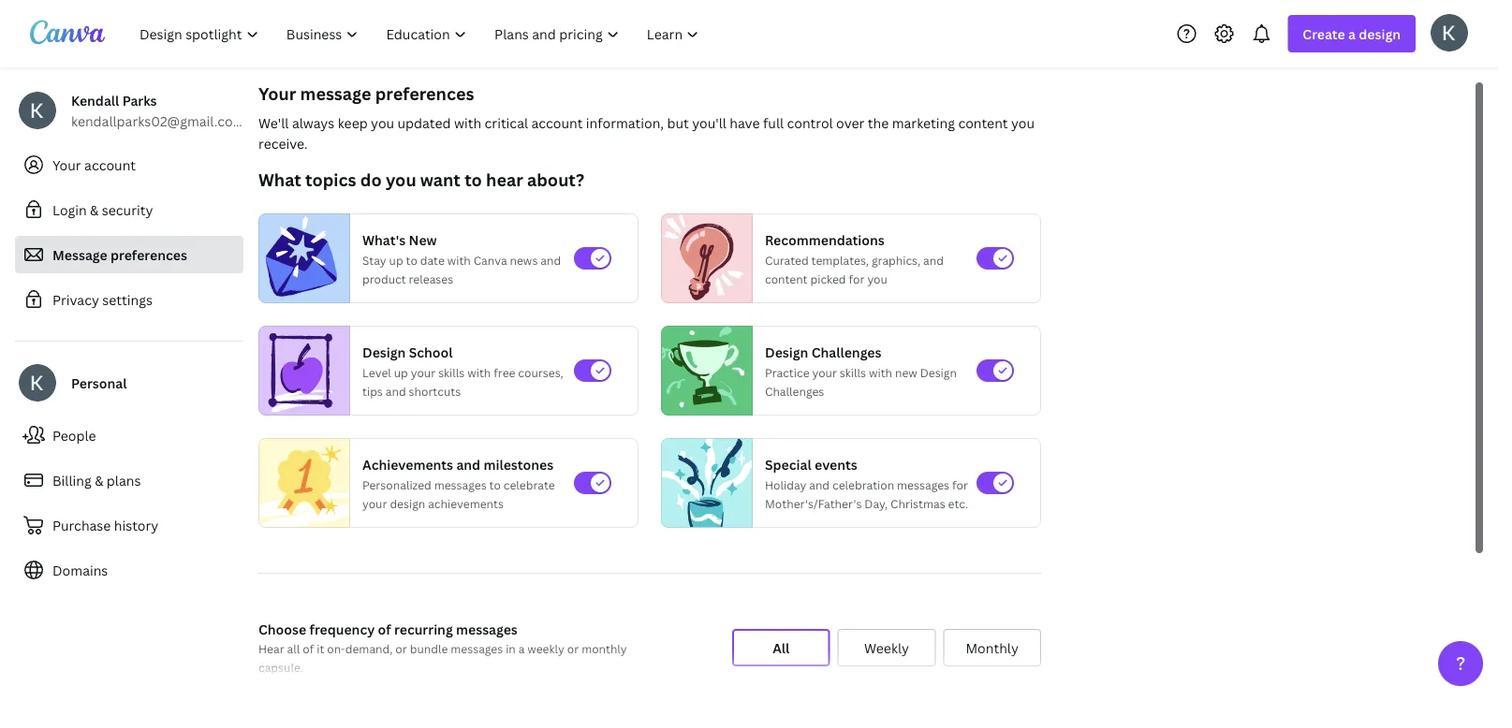 Task type: vqa. For each thing, say whether or not it's contained in the screenshot.
list
no



Task type: locate. For each thing, give the bounding box(es) containing it.
and up achievements
[[457, 456, 481, 474]]

0 vertical spatial your
[[259, 82, 296, 105]]

1 horizontal spatial or
[[567, 641, 579, 657]]

your message preferences
[[259, 82, 474, 105]]

0 horizontal spatial design
[[363, 343, 406, 361]]

messages up in
[[456, 621, 518, 638]]

your
[[259, 82, 296, 105], [52, 156, 81, 174]]

up for design
[[394, 365, 408, 380]]

hear
[[486, 168, 523, 191]]

topic image left holiday
[[662, 434, 752, 532]]

preferences up privacy settings "link"
[[111, 246, 187, 264]]

your down school at the left of the page
[[411, 365, 436, 380]]

0 horizontal spatial for
[[849, 271, 865, 287]]

design school level up your skills with free courses, tips and shortcuts
[[363, 343, 564, 399]]

of left it
[[303, 641, 314, 657]]

0 vertical spatial design
[[1360, 25, 1401, 43]]

free
[[494, 365, 516, 380]]

to for messages
[[490, 477, 501, 493]]

& right login
[[90, 201, 99, 219]]

and right the tips
[[386, 384, 406, 399]]

1 vertical spatial up
[[394, 365, 408, 380]]

challenges down picked
[[812, 343, 882, 361]]

up right stay
[[389, 252, 403, 268]]

security
[[102, 201, 153, 219]]

1 horizontal spatial skills
[[840, 365, 867, 380]]

0 vertical spatial up
[[389, 252, 403, 268]]

1 vertical spatial your
[[52, 156, 81, 174]]

domains
[[52, 562, 108, 579]]

1 vertical spatial for
[[953, 477, 969, 493]]

& for login
[[90, 201, 99, 219]]

of up demand,
[[378, 621, 391, 638]]

with left free
[[468, 365, 491, 380]]

1 vertical spatial a
[[519, 641, 525, 657]]

1 vertical spatial content
[[765, 271, 808, 287]]

for down "templates," at the top right of the page
[[849, 271, 865, 287]]

you
[[371, 114, 394, 132], [1012, 114, 1035, 132], [386, 168, 416, 191], [868, 271, 888, 287]]

0 vertical spatial content
[[959, 114, 1008, 132]]

2 horizontal spatial your
[[813, 365, 837, 380]]

up for what's
[[389, 252, 403, 268]]

choose frequency of recurring messages hear all of it on-demand, or bundle messages in a weekly or monthly capsule.
[[259, 621, 627, 675]]

courses,
[[518, 365, 564, 380]]

challenges down the practice
[[765, 384, 825, 399]]

or
[[396, 641, 407, 657], [567, 641, 579, 657]]

1 skills from the left
[[439, 365, 465, 380]]

but
[[667, 114, 689, 132]]

plans
[[107, 472, 141, 489]]

and right the graphics, on the top of the page
[[924, 252, 944, 268]]

0 vertical spatial challenges
[[812, 343, 882, 361]]

your inside design challenges practice your skills with new design challenges
[[813, 365, 837, 380]]

holiday
[[765, 477, 807, 493]]

parks
[[122, 91, 157, 109]]

or right weekly
[[567, 641, 579, 657]]

1 horizontal spatial content
[[959, 114, 1008, 132]]

0 vertical spatial a
[[1349, 25, 1356, 43]]

1 horizontal spatial your
[[411, 365, 436, 380]]

marketing
[[892, 114, 955, 132]]

1 horizontal spatial a
[[1349, 25, 1356, 43]]

design right create
[[1360, 25, 1401, 43]]

a
[[1349, 25, 1356, 43], [519, 641, 525, 657]]

skills left new on the bottom of page
[[840, 365, 867, 380]]

topic image left curated
[[662, 214, 745, 304]]

with inside design school level up your skills with free courses, tips and shortcuts
[[468, 365, 491, 380]]

want
[[420, 168, 461, 191]]

your account
[[52, 156, 136, 174]]

your down personalized
[[363, 496, 387, 511]]

2 or from the left
[[567, 641, 579, 657]]

design up level
[[363, 343, 406, 361]]

skills inside design school level up your skills with free courses, tips and shortcuts
[[439, 365, 465, 380]]

message preferences link
[[15, 236, 244, 274]]

design for design school
[[363, 343, 406, 361]]

recommendations
[[765, 231, 885, 249]]

templates,
[[812, 252, 869, 268]]

design
[[1360, 25, 1401, 43], [390, 496, 426, 511]]

content right marketing
[[959, 114, 1008, 132]]

history
[[114, 517, 159, 534]]

0 horizontal spatial your
[[363, 496, 387, 511]]

for inside recommendations curated templates, graphics, and content picked for you
[[849, 271, 865, 287]]

monthly
[[582, 641, 627, 657]]

achievements
[[363, 456, 453, 474]]

1 horizontal spatial to
[[465, 168, 482, 191]]

kendall parks kendallparks02@gmail.com
[[71, 91, 245, 130]]

and right news
[[541, 252, 561, 268]]

message
[[52, 246, 107, 264]]

to down milestones
[[490, 477, 501, 493]]

1 vertical spatial to
[[406, 252, 418, 268]]

0 horizontal spatial or
[[396, 641, 407, 657]]

1 vertical spatial account
[[84, 156, 136, 174]]

account
[[532, 114, 583, 132], [84, 156, 136, 174]]

1 horizontal spatial design
[[765, 343, 809, 361]]

messages up christmas
[[898, 477, 950, 493]]

messages inside achievements and milestones personalized messages to celebrate your design achievements
[[434, 477, 487, 493]]

to for want
[[465, 168, 482, 191]]

up right level
[[394, 365, 408, 380]]

1 horizontal spatial account
[[532, 114, 583, 132]]

a inside create a design dropdown button
[[1349, 25, 1356, 43]]

0 vertical spatial preferences
[[375, 82, 474, 105]]

design up the practice
[[765, 343, 809, 361]]

0 horizontal spatial skills
[[439, 365, 465, 380]]

create
[[1303, 25, 1346, 43]]

design inside achievements and milestones personalized messages to celebrate your design achievements
[[390, 496, 426, 511]]

critical
[[485, 114, 528, 132]]

your
[[411, 365, 436, 380], [813, 365, 837, 380], [363, 496, 387, 511]]

content down curated
[[765, 271, 808, 287]]

0 horizontal spatial a
[[519, 641, 525, 657]]

to left the date
[[406, 252, 418, 268]]

content
[[959, 114, 1008, 132], [765, 271, 808, 287]]

design down personalized
[[390, 496, 426, 511]]

about?
[[527, 168, 585, 191]]

account right critical
[[532, 114, 583, 132]]

what's
[[363, 231, 406, 249]]

design right new on the bottom of page
[[920, 365, 957, 380]]

0 vertical spatial for
[[849, 271, 865, 287]]

1 vertical spatial of
[[303, 641, 314, 657]]

or left bundle
[[396, 641, 407, 657]]

with left critical
[[454, 114, 482, 132]]

personal
[[71, 374, 127, 392]]

0 horizontal spatial design
[[390, 496, 426, 511]]

practice
[[765, 365, 810, 380]]

up inside what's new stay up to date with canva news and product releases
[[389, 252, 403, 268]]

topic image left personalized
[[259, 434, 349, 532]]

preferences up updated
[[375, 82, 474, 105]]

kendall parks image
[[1431, 14, 1469, 51]]

topic image left stay
[[259, 214, 342, 304]]

0 vertical spatial &
[[90, 201, 99, 219]]

a right create
[[1349, 25, 1356, 43]]

messages
[[434, 477, 487, 493], [898, 477, 950, 493], [456, 621, 518, 638], [451, 641, 503, 657]]

design inside dropdown button
[[1360, 25, 1401, 43]]

in
[[506, 641, 516, 657]]

frequency
[[310, 621, 375, 638]]

topic image
[[259, 214, 342, 304], [662, 214, 745, 304], [259, 326, 342, 416], [662, 326, 745, 416], [259, 434, 349, 532], [662, 434, 752, 532]]

login & security link
[[15, 191, 244, 229]]

school
[[409, 343, 453, 361]]

1 horizontal spatial design
[[1360, 25, 1401, 43]]

purchase history
[[52, 517, 159, 534]]

1 vertical spatial challenges
[[765, 384, 825, 399]]

0 horizontal spatial content
[[765, 271, 808, 287]]

0 vertical spatial of
[[378, 621, 391, 638]]

your account link
[[15, 146, 244, 184]]

and inside design school level up your skills with free courses, tips and shortcuts
[[386, 384, 406, 399]]

with left new on the bottom of page
[[869, 365, 893, 380]]

your up we'll
[[259, 82, 296, 105]]

skills
[[439, 365, 465, 380], [840, 365, 867, 380]]

account inside we'll always keep you updated with critical account information, but you'll have full control over the marketing content you receive.
[[532, 114, 583, 132]]

your for your account
[[52, 156, 81, 174]]

login
[[52, 201, 87, 219]]

topic image left the practice
[[662, 326, 745, 416]]

messages up achievements
[[434, 477, 487, 493]]

with right the date
[[448, 252, 471, 268]]

and inside what's new stay up to date with canva news and product releases
[[541, 252, 561, 268]]

0 horizontal spatial to
[[406, 252, 418, 268]]

purchase
[[52, 517, 111, 534]]

0 vertical spatial to
[[465, 168, 482, 191]]

shortcuts
[[409, 384, 461, 399]]

of
[[378, 621, 391, 638], [303, 641, 314, 657]]

account up login & security
[[84, 156, 136, 174]]

day,
[[865, 496, 888, 511]]

2 vertical spatial to
[[490, 477, 501, 493]]

1 vertical spatial design
[[390, 496, 426, 511]]

2 skills from the left
[[840, 365, 867, 380]]

to left hear
[[465, 168, 482, 191]]

celebrate
[[504, 477, 555, 493]]

and up mother's/father's
[[810, 477, 830, 493]]

topic image for special events
[[662, 434, 752, 532]]

up inside design school level up your skills with free courses, tips and shortcuts
[[394, 365, 408, 380]]

message preferences
[[52, 246, 187, 264]]

All button
[[733, 630, 831, 667]]

messages left in
[[451, 641, 503, 657]]

0 horizontal spatial preferences
[[111, 246, 187, 264]]

your up login
[[52, 156, 81, 174]]

monthly
[[966, 639, 1019, 657]]

preferences
[[375, 82, 474, 105], [111, 246, 187, 264]]

graphics,
[[872, 252, 921, 268]]

top level navigation element
[[127, 15, 715, 52]]

a right in
[[519, 641, 525, 657]]

0 horizontal spatial your
[[52, 156, 81, 174]]

and inside recommendations curated templates, graphics, and content picked for you
[[924, 252, 944, 268]]

do
[[360, 168, 382, 191]]

1 horizontal spatial preferences
[[375, 82, 474, 105]]

2 horizontal spatial to
[[490, 477, 501, 493]]

billing
[[52, 472, 92, 489]]

1 vertical spatial &
[[95, 472, 103, 489]]

christmas
[[891, 496, 946, 511]]

1 horizontal spatial for
[[953, 477, 969, 493]]

updated
[[398, 114, 451, 132]]

and
[[541, 252, 561, 268], [924, 252, 944, 268], [386, 384, 406, 399], [457, 456, 481, 474], [810, 477, 830, 493]]

a inside choose frequency of recurring messages hear all of it on-demand, or bundle messages in a weekly or monthly capsule.
[[519, 641, 525, 657]]

1 horizontal spatial your
[[259, 82, 296, 105]]

always
[[292, 114, 335, 132]]

design inside design school level up your skills with free courses, tips and shortcuts
[[363, 343, 406, 361]]

1 vertical spatial preferences
[[111, 246, 187, 264]]

1 horizontal spatial of
[[378, 621, 391, 638]]

design challenges practice your skills with new design challenges
[[765, 343, 957, 399]]

challenges
[[812, 343, 882, 361], [765, 384, 825, 399]]

up
[[389, 252, 403, 268], [394, 365, 408, 380]]

0 vertical spatial account
[[532, 114, 583, 132]]

for up etc.
[[953, 477, 969, 493]]

& left plans
[[95, 472, 103, 489]]

skills up shortcuts
[[439, 365, 465, 380]]

with inside design challenges practice your skills with new design challenges
[[869, 365, 893, 380]]

to inside achievements and milestones personalized messages to celebrate your design achievements
[[490, 477, 501, 493]]

1 or from the left
[[396, 641, 407, 657]]

your right the practice
[[813, 365, 837, 380]]

topic image left the tips
[[259, 326, 342, 416]]



Task type: describe. For each thing, give the bounding box(es) containing it.
billing & plans link
[[15, 462, 244, 499]]

what
[[259, 168, 301, 191]]

0 horizontal spatial of
[[303, 641, 314, 657]]

to inside what's new stay up to date with canva news and product releases
[[406, 252, 418, 268]]

2 horizontal spatial design
[[920, 365, 957, 380]]

Monthly button
[[944, 630, 1042, 667]]

privacy settings
[[52, 291, 153, 309]]

releases
[[409, 271, 454, 287]]

topic image for design challenges
[[662, 326, 745, 416]]

and inside special events holiday and celebration messages for mother's/father's day, christmas etc.
[[810, 477, 830, 493]]

for inside special events holiday and celebration messages for mother's/father's day, christmas etc.
[[953, 477, 969, 493]]

hear
[[259, 641, 284, 657]]

& for billing
[[95, 472, 103, 489]]

celebration
[[833, 477, 895, 493]]

all
[[773, 639, 790, 657]]

achievements and milestones personalized messages to celebrate your design achievements
[[363, 456, 555, 511]]

we'll
[[259, 114, 289, 132]]

curated
[[765, 252, 809, 268]]

canva
[[474, 252, 507, 268]]

choose
[[259, 621, 306, 638]]

capsule.
[[259, 660, 303, 675]]

it
[[317, 641, 324, 657]]

receive.
[[259, 134, 308, 152]]

what's new stay up to date with canva news and product releases
[[363, 231, 561, 287]]

you'll
[[692, 114, 727, 132]]

topic image for design school
[[259, 326, 342, 416]]

purchase history link
[[15, 507, 244, 544]]

topic image for what's new
[[259, 214, 342, 304]]

create a design button
[[1288, 15, 1416, 52]]

Weekly button
[[838, 630, 936, 667]]

full
[[763, 114, 784, 132]]

design for design challenges
[[765, 343, 809, 361]]

over
[[837, 114, 865, 132]]

topic image for recommendations
[[662, 214, 745, 304]]

mother's/father's
[[765, 496, 862, 511]]

date
[[420, 252, 445, 268]]

new
[[895, 365, 918, 380]]

with inside we'll always keep you updated with critical account information, but you'll have full control over the marketing content you receive.
[[454, 114, 482, 132]]

topics
[[305, 168, 356, 191]]

on-
[[327, 641, 345, 657]]

have
[[730, 114, 760, 132]]

weekly
[[865, 639, 910, 657]]

picked
[[811, 271, 846, 287]]

settings
[[102, 291, 153, 309]]

topic image for achievements and milestones
[[259, 434, 349, 532]]

we'll always keep you updated with critical account information, but you'll have full control over the marketing content you receive.
[[259, 114, 1035, 152]]

weekly
[[528, 641, 565, 657]]

create a design
[[1303, 25, 1401, 43]]

stay
[[363, 252, 387, 268]]

keep
[[338, 114, 368, 132]]

news
[[510, 252, 538, 268]]

the
[[868, 114, 889, 132]]

your inside design school level up your skills with free courses, tips and shortcuts
[[411, 365, 436, 380]]

special
[[765, 456, 812, 474]]

information,
[[586, 114, 664, 132]]

and inside achievements and milestones personalized messages to celebrate your design achievements
[[457, 456, 481, 474]]

privacy settings link
[[15, 281, 244, 319]]

demand,
[[345, 641, 393, 657]]

your for your message preferences
[[259, 82, 296, 105]]

events
[[815, 456, 858, 474]]

your inside achievements and milestones personalized messages to celebrate your design achievements
[[363, 496, 387, 511]]

content inside recommendations curated templates, graphics, and content picked for you
[[765, 271, 808, 287]]

new
[[409, 231, 437, 249]]

product
[[363, 271, 406, 287]]

skills inside design challenges practice your skills with new design challenges
[[840, 365, 867, 380]]

people link
[[15, 417, 244, 454]]

bundle
[[410, 641, 448, 657]]

etc.
[[949, 496, 969, 511]]

personalized
[[363, 477, 432, 493]]

control
[[787, 114, 833, 132]]

with inside what's new stay up to date with canva news and product releases
[[448, 252, 471, 268]]

achievements
[[428, 496, 504, 511]]

kendallparks02@gmail.com
[[71, 112, 245, 130]]

all
[[287, 641, 300, 657]]

level
[[363, 365, 391, 380]]

what topics do you want to hear about?
[[259, 168, 585, 191]]

milestones
[[484, 456, 554, 474]]

messages inside special events holiday and celebration messages for mother's/father's day, christmas etc.
[[898, 477, 950, 493]]

kendall
[[71, 91, 119, 109]]

0 horizontal spatial account
[[84, 156, 136, 174]]

special events holiday and celebration messages for mother's/father's day, christmas etc.
[[765, 456, 969, 511]]

content inside we'll always keep you updated with critical account information, but you'll have full control over the marketing content you receive.
[[959, 114, 1008, 132]]

tips
[[363, 384, 383, 399]]

domains link
[[15, 552, 244, 589]]

recurring
[[394, 621, 453, 638]]

you inside recommendations curated templates, graphics, and content picked for you
[[868, 271, 888, 287]]

people
[[52, 427, 96, 444]]

billing & plans
[[52, 472, 141, 489]]

recommendations curated templates, graphics, and content picked for you
[[765, 231, 944, 287]]

message
[[300, 82, 371, 105]]

login & security
[[52, 201, 153, 219]]



